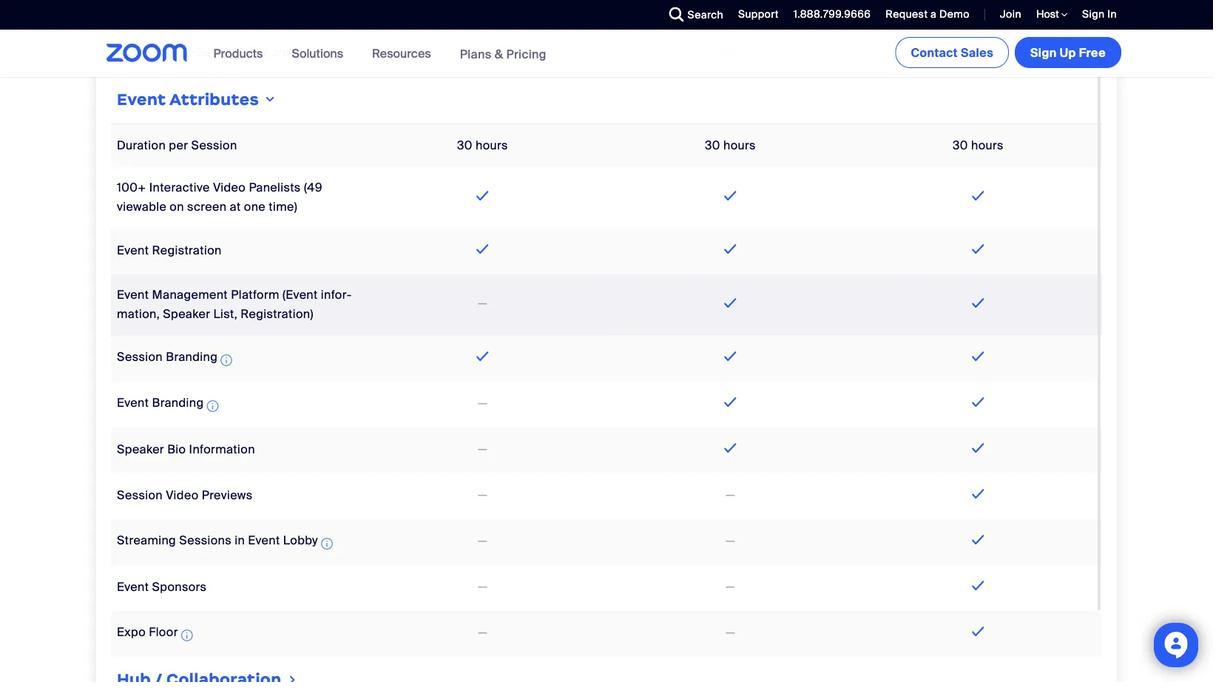 Task type: describe. For each thing, give the bounding box(es) containing it.
1 30 hours from the left
[[457, 138, 508, 154]]

speaker inside event management platform (event infor mation, speaker list, registration)
[[163, 306, 210, 322]]

request
[[886, 7, 928, 21]]

product information navigation
[[202, 30, 558, 78]]

session up the "attributes"
[[196, 45, 242, 60]]

features
[[246, 45, 296, 60]]

meetings navigation
[[893, 30, 1125, 71]]

session branding
[[117, 350, 218, 365]]

event for event registration
[[117, 243, 149, 259]]

branding for event branding
[[152, 396, 204, 411]]

event for event attributes
[[117, 90, 166, 110]]

event registration
[[117, 243, 222, 259]]

&
[[495, 46, 503, 62]]

banner containing contact sales
[[89, 30, 1125, 78]]

0 vertical spatial interactive
[[117, 45, 178, 60]]

3 30 hours from the left
[[953, 138, 1004, 154]]

infor
[[321, 287, 352, 303]]

registration)
[[241, 306, 314, 322]]

information
[[189, 442, 255, 458]]

in
[[1108, 7, 1117, 21]]

(event
[[283, 287, 318, 303]]

event branding
[[117, 396, 204, 411]]

floor
[[149, 625, 178, 641]]

session video previews
[[117, 488, 253, 504]]

event branding application
[[117, 396, 222, 415]]

previews
[[202, 488, 253, 504]]

request a demo
[[886, 7, 970, 21]]

session up streaming on the bottom left
[[117, 488, 163, 504]]

100+
[[117, 180, 146, 196]]

session inside application
[[117, 350, 163, 365]]

at
[[230, 199, 241, 214]]

1.888.799.9666
[[794, 7, 871, 21]]

2 30 hours from the left
[[705, 138, 756, 154]]

event management platform (event infor mation, speaker list, registration)
[[117, 287, 352, 322]]

sign up free
[[1031, 45, 1106, 60]]

interactive in-session features
[[117, 45, 296, 60]]

solutions
[[292, 46, 343, 61]]

panelists
[[249, 180, 301, 196]]

sign for sign up free
[[1031, 45, 1057, 60]]

registration
[[152, 243, 222, 259]]

video inside 100+ interactive video panelists (49 viewable on screen at one time)
[[213, 180, 246, 196]]

streaming
[[117, 533, 176, 549]]

streaming sessions in event lobby application
[[117, 533, 336, 553]]

resources button
[[372, 30, 438, 77]]

event attributes
[[117, 90, 259, 110]]

event for event management platform (event infor mation, speaker list, registration)
[[117, 287, 149, 303]]

duration per session
[[117, 138, 237, 153]]

expo
[[117, 625, 146, 641]]

join
[[1001, 7, 1022, 21]]

expo floor image
[[181, 627, 193, 644]]

session right per
[[191, 138, 237, 153]]

join link up meetings navigation
[[1001, 7, 1022, 21]]

event branding image
[[207, 397, 219, 415]]

expo floor
[[117, 625, 178, 641]]

100+ interactive video panelists (49 viewable on screen at one time)
[[117, 180, 323, 214]]

search button
[[658, 0, 727, 30]]

3 30 from the left
[[953, 138, 969, 154]]

resources
[[372, 46, 431, 61]]

demo
[[940, 7, 970, 21]]

duration
[[117, 138, 166, 153]]

sign up free button
[[1015, 37, 1122, 68]]

sponsors
[[152, 580, 207, 595]]

bio
[[167, 442, 186, 458]]

viewable
[[117, 199, 167, 214]]

on
[[170, 199, 184, 214]]

in-
[[181, 45, 197, 60]]

zoom logo image
[[107, 44, 188, 62]]

time)
[[269, 199, 298, 214]]

right image
[[263, 94, 278, 106]]

support
[[739, 7, 779, 21]]

in
[[235, 533, 245, 549]]

session branding image
[[221, 351, 232, 369]]

list,
[[214, 306, 238, 322]]



Task type: vqa. For each thing, say whether or not it's contained in the screenshot.
Personal Menu 'menu'
no



Task type: locate. For each thing, give the bounding box(es) containing it.
session
[[196, 45, 242, 60], [191, 138, 237, 153], [117, 350, 163, 365], [117, 488, 163, 504]]

event inside cell
[[117, 90, 166, 110]]

video
[[213, 180, 246, 196], [166, 488, 199, 504]]

1 vertical spatial branding
[[152, 396, 204, 411]]

right image
[[287, 673, 299, 682]]

sign in link
[[1072, 0, 1125, 30], [1083, 7, 1117, 21]]

0 vertical spatial speaker
[[163, 306, 210, 322]]

30
[[457, 138, 473, 154], [705, 138, 721, 154], [953, 138, 969, 154]]

speaker left the bio on the bottom left of the page
[[117, 442, 164, 458]]

video left 'previews'
[[166, 488, 199, 504]]

free
[[1080, 45, 1106, 60]]

event up duration
[[117, 90, 166, 110]]

platform
[[231, 287, 280, 303]]

attributes
[[170, 90, 259, 110]]

plans & pricing link
[[460, 46, 547, 62], [460, 46, 547, 62]]

event attributes cell
[[111, 83, 1103, 118]]

1 vertical spatial interactive
[[149, 180, 210, 196]]

banner
[[89, 30, 1125, 78]]

branding for session branding
[[166, 350, 218, 365]]

contact sales link
[[896, 37, 1009, 68]]

0 vertical spatial video
[[213, 180, 246, 196]]

1.888.799.9666 button
[[783, 0, 875, 30], [794, 7, 871, 21]]

join link
[[989, 0, 1026, 30], [1001, 7, 1022, 21]]

event sponsors
[[117, 580, 207, 595]]

plans
[[460, 46, 492, 62]]

sign
[[1083, 7, 1105, 21], [1031, 45, 1057, 60]]

(49
[[304, 180, 323, 196]]

products button
[[214, 30, 270, 77]]

1 30 from the left
[[457, 138, 473, 154]]

sessions
[[179, 533, 232, 549]]

2 hours from the left
[[724, 138, 756, 154]]

expo floor application
[[117, 625, 196, 644]]

speaker down 'management'
[[163, 306, 210, 322]]

sign in
[[1083, 7, 1117, 21]]

event inside application
[[117, 396, 149, 411]]

event left 'management'
[[117, 287, 149, 303]]

interactive inside 100+ interactive video panelists (49 viewable on screen at one time)
[[149, 180, 210, 196]]

join link left host
[[989, 0, 1026, 30]]

video up at
[[213, 180, 246, 196]]

included image
[[721, 0, 741, 15], [473, 43, 493, 61], [473, 187, 493, 204], [721, 187, 741, 204], [473, 240, 493, 258], [969, 240, 989, 258], [721, 294, 741, 312], [473, 348, 493, 365], [721, 348, 741, 365], [969, 394, 989, 411], [721, 439, 741, 457], [969, 531, 989, 549], [969, 577, 989, 595], [969, 623, 989, 641]]

branding inside application
[[152, 396, 204, 411]]

included image
[[969, 0, 989, 15], [721, 43, 741, 61], [969, 43, 989, 61], [969, 187, 989, 204], [721, 240, 741, 258], [969, 294, 989, 312], [969, 348, 989, 365], [721, 394, 741, 411], [969, 439, 989, 457], [969, 485, 989, 503]]

hours
[[476, 138, 508, 154], [724, 138, 756, 154], [972, 138, 1004, 154]]

1 vertical spatial sign
[[1031, 45, 1057, 60]]

support link
[[727, 0, 783, 30], [739, 7, 779, 21]]

interactive left in-
[[117, 45, 178, 60]]

up
[[1060, 45, 1077, 60]]

event right in at the bottom of the page
[[248, 533, 280, 549]]

1 horizontal spatial video
[[213, 180, 246, 196]]

1 horizontal spatial 30 hours
[[705, 138, 756, 154]]

2 horizontal spatial hours
[[972, 138, 1004, 154]]

sign left in
[[1083, 7, 1105, 21]]

0 horizontal spatial video
[[166, 488, 199, 504]]

1 vertical spatial speaker
[[117, 442, 164, 458]]

0 horizontal spatial sign
[[1031, 45, 1057, 60]]

1 horizontal spatial 30
[[705, 138, 721, 154]]

sign left up
[[1031, 45, 1057, 60]]

event inside event management platform (event infor mation, speaker list, registration)
[[117, 287, 149, 303]]

session branding application
[[117, 350, 235, 369]]

search
[[688, 8, 724, 21]]

branding left session branding image
[[166, 350, 218, 365]]

contact sales
[[911, 45, 994, 60]]

2 horizontal spatial 30
[[953, 138, 969, 154]]

1 horizontal spatial sign
[[1083, 7, 1105, 21]]

cell
[[111, 0, 359, 31], [359, 0, 607, 31], [111, 663, 1103, 682]]

2 horizontal spatial 30 hours
[[953, 138, 1004, 154]]

speaker bio information
[[117, 442, 255, 458]]

event for event sponsors
[[117, 580, 149, 595]]

products
[[214, 46, 263, 61]]

branding
[[166, 350, 218, 365], [152, 396, 204, 411]]

0 horizontal spatial hours
[[476, 138, 508, 154]]

sign inside button
[[1031, 45, 1057, 60]]

not included image
[[476, 295, 490, 313], [476, 395, 490, 412], [476, 441, 490, 458], [476, 532, 490, 550], [724, 532, 738, 550]]

host button
[[1037, 7, 1068, 21]]

event down session branding
[[117, 396, 149, 411]]

sign for sign in
[[1083, 7, 1105, 21]]

speaker
[[163, 306, 210, 322], [117, 442, 164, 458]]

solutions button
[[292, 30, 350, 77]]

1 vertical spatial video
[[166, 488, 199, 504]]

pricing
[[507, 46, 547, 62]]

30 hours
[[457, 138, 508, 154], [705, 138, 756, 154], [953, 138, 1004, 154]]

event down viewable
[[117, 243, 149, 259]]

a
[[931, 7, 937, 21]]

event for event branding
[[117, 396, 149, 411]]

event up expo
[[117, 580, 149, 595]]

streaming sessions in event lobby
[[117, 533, 318, 549]]

2 30 from the left
[[705, 138, 721, 154]]

not included image
[[476, 486, 490, 504], [724, 486, 738, 504], [476, 578, 490, 596], [724, 578, 738, 596], [476, 624, 490, 642], [724, 624, 738, 642]]

interactive
[[117, 45, 178, 60], [149, 180, 210, 196]]

0 vertical spatial branding
[[166, 350, 218, 365]]

contact
[[911, 45, 958, 60]]

branding inside application
[[166, 350, 218, 365]]

plans & pricing
[[460, 46, 547, 62]]

host
[[1037, 7, 1062, 21]]

0 horizontal spatial 30
[[457, 138, 473, 154]]

3 hours from the left
[[972, 138, 1004, 154]]

screen
[[187, 199, 227, 214]]

1 horizontal spatial hours
[[724, 138, 756, 154]]

request a demo link
[[875, 0, 974, 30], [886, 7, 970, 21]]

session up event branding
[[117, 350, 163, 365]]

management
[[152, 287, 228, 303]]

lobby
[[283, 533, 318, 549]]

branding left the event branding image
[[152, 396, 204, 411]]

streaming sessions in event lobby image
[[321, 535, 333, 553]]

0 horizontal spatial 30 hours
[[457, 138, 508, 154]]

1 hours from the left
[[476, 138, 508, 154]]

event
[[117, 90, 166, 110], [117, 243, 149, 259], [117, 287, 149, 303], [117, 396, 149, 411], [248, 533, 280, 549], [117, 580, 149, 595]]

interactive up on
[[149, 180, 210, 196]]

mation,
[[117, 287, 352, 322]]

sales
[[961, 45, 994, 60]]

one
[[244, 199, 266, 214]]

per
[[169, 138, 188, 153]]

event inside application
[[248, 533, 280, 549]]

0 vertical spatial sign
[[1083, 7, 1105, 21]]



